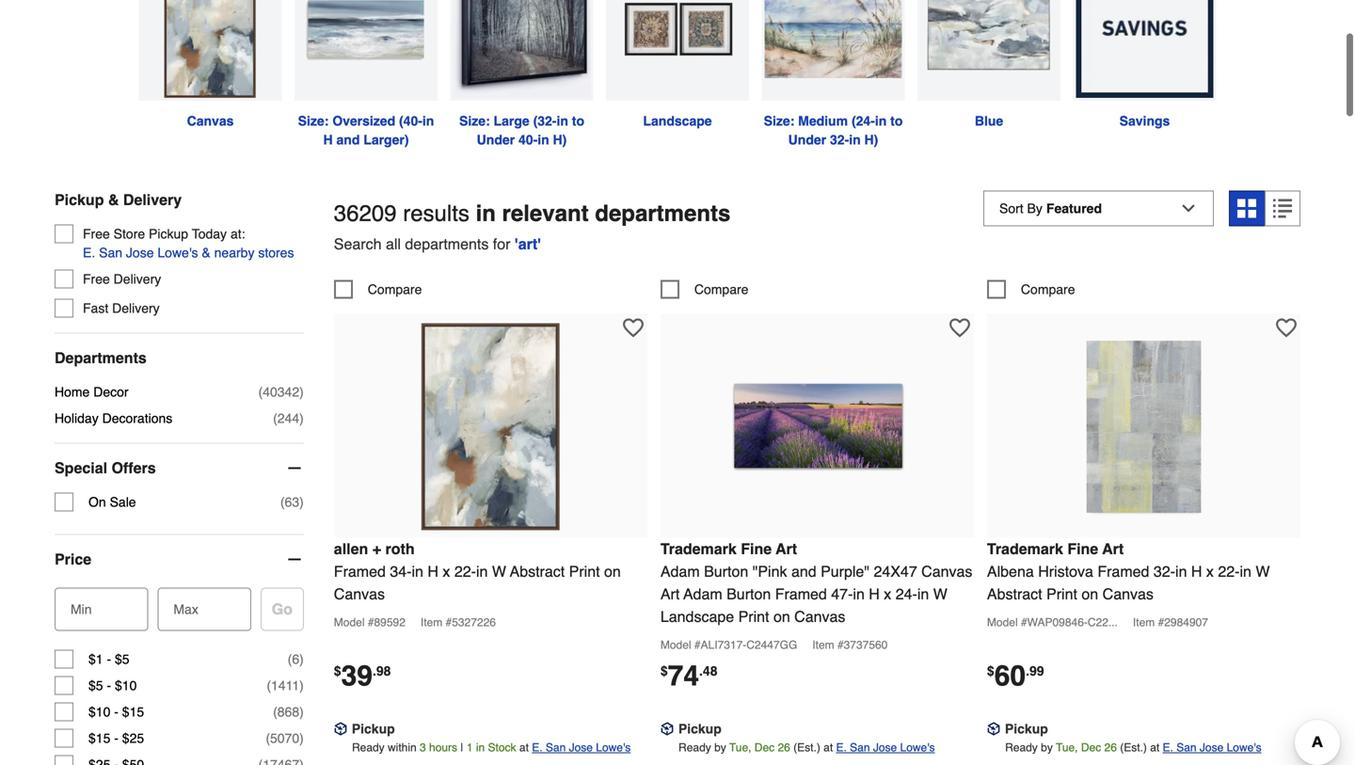Task type: locate. For each thing, give the bounding box(es) containing it.
2 ' from the left
[[537, 235, 541, 253]]

0 horizontal spatial ready by tue, dec 26 (est.) at e. san jose lowe's
[[679, 741, 935, 754]]

1 horizontal spatial compare
[[694, 282, 749, 297]]

1 vertical spatial $10
[[88, 704, 110, 720]]

$ 60 .99
[[987, 660, 1044, 692]]

x
[[443, 563, 450, 580], [1206, 563, 1214, 580], [884, 585, 891, 603]]

2 fine from the left
[[1067, 540, 1098, 557]]

item inside item #2984907 button
[[1133, 616, 1155, 629]]

) down 6
[[299, 678, 304, 693]]

departments up 5001607215 element
[[595, 201, 731, 226]]

) down 40342 on the bottom of page
[[299, 411, 304, 426]]

tue, for pickup icon
[[1056, 741, 1078, 754]]

22- inside allen + roth framed 34-in h x 22-in w abstract print on canvas
[[454, 563, 476, 580]]

) for ( 1411 )
[[299, 678, 304, 693]]

5014242955 element
[[334, 280, 422, 299]]

0 horizontal spatial '
[[515, 235, 518, 253]]

and
[[336, 132, 360, 147], [791, 563, 816, 580]]

1 dec from the left
[[755, 741, 775, 754]]

w
[[492, 563, 506, 580], [1256, 563, 1270, 580], [933, 585, 948, 603]]

2 horizontal spatial print
[[1046, 585, 1077, 603]]

h) inside size: medium (24-in to under 32-in h)
[[864, 132, 878, 147]]

4 ) from the top
[[299, 652, 304, 667]]

0 horizontal spatial w
[[492, 563, 506, 580]]

jose
[[126, 245, 154, 260], [569, 741, 593, 754], [873, 741, 897, 754], [1200, 741, 1224, 754]]

1 horizontal spatial print
[[738, 608, 769, 625]]

0 horizontal spatial on
[[604, 563, 621, 580]]

2 $ from the left
[[660, 663, 668, 678]]

0 horizontal spatial dec
[[755, 741, 775, 754]]

1 vertical spatial and
[[791, 563, 816, 580]]

4 art image from the left
[[606, 0, 749, 101]]

canvas link
[[132, 0, 288, 130]]

1 horizontal spatial trademark
[[987, 540, 1063, 557]]

item #5327226
[[421, 616, 496, 629]]

# up the .99
[[1021, 616, 1027, 629]]

- right $1 at the left bottom
[[107, 652, 111, 667]]

larger)
[[363, 132, 409, 147]]

e. san jose lowe's button for pickup icon
[[1163, 738, 1262, 757]]

art image inside blue link
[[918, 0, 1061, 101]]

1 horizontal spatial $15
[[122, 704, 144, 720]]

# up .98
[[368, 616, 374, 629]]

0 horizontal spatial item
[[421, 616, 442, 629]]

model up 74
[[660, 638, 691, 652]]

under down large
[[477, 132, 515, 147]]

art image for size: oversized (40-in h and larger)
[[295, 0, 438, 101]]

1 horizontal spatial model
[[660, 638, 691, 652]]

landscape inside trademark fine art adam burton "pink and purple" 24x47 canvas art adam burton framed 47-in h x 24-in w landscape print on canvas
[[660, 608, 734, 625]]

savings link
[[1067, 0, 1223, 130]]

2 horizontal spatial ready
[[1005, 741, 1038, 754]]

1 horizontal spatial item
[[812, 638, 834, 652]]

pickup image
[[334, 722, 347, 736], [660, 722, 674, 736]]

1 art image from the left
[[139, 0, 282, 101]]

0 horizontal spatial $5
[[88, 678, 103, 693]]

1 horizontal spatial #
[[694, 638, 701, 652]]

0 vertical spatial abstract
[[510, 563, 565, 580]]

1 horizontal spatial abstract
[[987, 585, 1042, 603]]

minus image inside price button
[[285, 550, 304, 569]]

2 to from the left
[[890, 113, 903, 129]]

w inside allen + roth framed 34-in h x 22-in w abstract print on canvas
[[492, 563, 506, 580]]

adam up the model # ali7317-c2447gg
[[660, 563, 700, 580]]

- down $1 - $5
[[107, 678, 111, 693]]

x inside allen + roth framed 34-in h x 22-in w abstract print on canvas
[[443, 563, 450, 580]]

go button
[[260, 588, 304, 631]]

adam
[[660, 563, 700, 580], [683, 585, 722, 603]]

2 compare from the left
[[694, 282, 749, 297]]

1 horizontal spatial heart outline image
[[1276, 317, 1297, 338]]

1 horizontal spatial $
[[660, 663, 668, 678]]

- for $10
[[114, 704, 118, 720]]

0 vertical spatial delivery
[[123, 191, 182, 209]]

2 vertical spatial delivery
[[112, 301, 160, 316]]

( for 40342
[[258, 384, 263, 400]]

free for free store pickup today at:
[[83, 226, 110, 241]]

0 horizontal spatial art
[[660, 585, 680, 603]]

size: oversized (40-in h and larger)
[[298, 113, 438, 147]]

abstract inside trademark fine art albena hristova framed 32-in h x 22-in w abstract print on canvas
[[987, 585, 1042, 603]]

2 horizontal spatial framed
[[1098, 563, 1149, 580]]

size: oversized (40-in h and larger) link
[[288, 0, 444, 149]]

blue link
[[911, 0, 1067, 130]]

0 horizontal spatial at
[[519, 741, 529, 754]]

0 horizontal spatial under
[[477, 132, 515, 147]]

0 vertical spatial free
[[83, 226, 110, 241]]

# for trademark fine art adam burton "pink and purple" 24x47 canvas art adam burton framed 47-in h x 24-in w landscape print on canvas
[[694, 638, 701, 652]]

item #5327226 button
[[421, 613, 507, 636]]

0 horizontal spatial $
[[334, 663, 341, 678]]

art image inside size: large (32-in to under 40-in h) link
[[450, 0, 593, 101]]

24-
[[896, 585, 917, 603]]

relevant
[[502, 201, 589, 226]]

canvas inside trademark fine art albena hristova framed 32-in h x 22-in w abstract print on canvas
[[1103, 585, 1154, 603]]

74
[[668, 660, 699, 692]]

pickup image down 74
[[660, 722, 674, 736]]

by down the .99
[[1041, 741, 1053, 754]]

free for free delivery
[[83, 272, 110, 287]]

fine for hristova
[[1067, 540, 1098, 557]]

0 vertical spatial 32-
[[830, 132, 849, 147]]

to inside size: medium (24-in to under 32-in h)
[[890, 113, 903, 129]]

1 horizontal spatial dec
[[1081, 741, 1101, 754]]

pickup
[[55, 191, 104, 209], [149, 226, 188, 241], [352, 721, 395, 736], [678, 721, 722, 736], [1005, 721, 1048, 736]]

0 vertical spatial minus image
[[285, 459, 304, 478]]

2 vertical spatial on
[[773, 608, 790, 625]]

delivery up fast delivery
[[114, 272, 161, 287]]

( for 244
[[273, 411, 277, 426]]

1 $ from the left
[[334, 663, 341, 678]]

print inside trademark fine art adam burton "pink and purple" 24x47 canvas art adam burton framed 47-in h x 24-in w landscape print on canvas
[[738, 608, 769, 625]]

- left $25
[[114, 731, 118, 746]]

$
[[334, 663, 341, 678], [660, 663, 668, 678], [987, 663, 994, 678]]

$10 up $10 - $15
[[115, 678, 137, 693]]

0 horizontal spatial compare
[[368, 282, 422, 297]]

0 vertical spatial landscape
[[643, 113, 712, 129]]

2 trademark from the left
[[987, 540, 1063, 557]]

1 horizontal spatial w
[[933, 585, 948, 603]]

x right the 34-
[[443, 563, 450, 580]]

1 vertical spatial 32-
[[1154, 563, 1175, 580]]

1 horizontal spatial framed
[[775, 585, 827, 603]]

nearby
[[214, 245, 255, 260]]

# for allen + roth framed 34-in h x 22-in w abstract print on canvas
[[368, 616, 374, 629]]

adam up ali7317-
[[683, 585, 722, 603]]

h)
[[553, 132, 567, 147], [864, 132, 878, 147]]

art image for canvas
[[139, 0, 282, 101]]

2 size: from the left
[[459, 113, 490, 129]]

32- inside size: medium (24-in to under 32-in h)
[[830, 132, 849, 147]]

1 vertical spatial &
[[202, 245, 211, 260]]

minus image for special offers
[[285, 459, 304, 478]]

model # 89592
[[334, 616, 405, 629]]

item for and
[[812, 638, 834, 652]]

1 22- from the left
[[454, 563, 476, 580]]

item inside item #5327226 button
[[421, 616, 442, 629]]

fine up the "pink
[[741, 540, 772, 557]]

pickup image for ready within 3 hours | 1 in stock at e. san jose lowe's
[[334, 722, 347, 736]]

6 ) from the top
[[299, 704, 304, 720]]

1 tue, from the left
[[729, 741, 751, 754]]

1 horizontal spatial by
[[1041, 741, 1053, 754]]

h inside trademark fine art albena hristova framed 32-in h x 22-in w abstract print on canvas
[[1191, 563, 1202, 580]]

item for h
[[421, 616, 442, 629]]

( 6 )
[[288, 652, 304, 667]]

3 size: from the left
[[764, 113, 795, 129]]

# up .48
[[694, 638, 701, 652]]

1 horizontal spatial 32-
[[1154, 563, 1175, 580]]

1 by from the left
[[714, 741, 726, 754]]

$ right ( 6 )
[[334, 663, 341, 678]]

) down ( 1411 )
[[299, 704, 304, 720]]

special
[[55, 459, 107, 477]]

0 vertical spatial &
[[108, 191, 119, 209]]

) for ( 40342 )
[[299, 384, 304, 400]]

fine inside trademark fine art adam burton "pink and purple" 24x47 canvas art adam burton framed 47-in h x 24-in w landscape print on canvas
[[741, 540, 772, 557]]

2 minus image from the top
[[285, 550, 304, 569]]

89592
[[374, 616, 405, 629]]

1 vertical spatial landscape
[[660, 608, 734, 625]]

to right (24-
[[890, 113, 903, 129]]

burton down the "pink
[[727, 585, 771, 603]]

1 vertical spatial departments
[[405, 235, 489, 253]]

2 (est.) from the left
[[1120, 741, 1147, 754]]

1 to from the left
[[572, 113, 584, 129]]

minus image
[[285, 459, 304, 478], [285, 550, 304, 569]]

$ inside $ 74 .48
[[660, 663, 668, 678]]

34-
[[390, 563, 412, 580]]

print
[[569, 563, 600, 580], [1046, 585, 1077, 603], [738, 608, 769, 625]]

) up '244'
[[299, 384, 304, 400]]

0 horizontal spatial and
[[336, 132, 360, 147]]

0 vertical spatial departments
[[595, 201, 731, 226]]

size: left medium
[[764, 113, 795, 129]]

$ inside $ 60 .99
[[987, 663, 994, 678]]

2 ) from the top
[[299, 411, 304, 426]]

trademark inside trademark fine art albena hristova framed 32-in h x 22-in w abstract print on canvas
[[987, 540, 1063, 557]]

2 ready from the left
[[679, 741, 711, 754]]

to right the (32-
[[572, 113, 584, 129]]

allen + roth framed 34-in h x 22-in w abstract print on canvas
[[334, 540, 621, 603]]

0 horizontal spatial &
[[108, 191, 119, 209]]

stores
[[258, 245, 294, 260]]

) for ( 5070 )
[[299, 731, 304, 746]]

1 horizontal spatial $5
[[115, 652, 129, 667]]

fast
[[83, 301, 108, 316]]

departments down results
[[405, 235, 489, 253]]

2 horizontal spatial x
[[1206, 563, 1214, 580]]

$5 down $1 at the left bottom
[[88, 678, 103, 693]]

1 horizontal spatial &
[[202, 245, 211, 260]]

x up #2984907
[[1206, 563, 1214, 580]]

size:
[[298, 113, 329, 129], [459, 113, 490, 129], [764, 113, 795, 129]]

2 e. san jose lowe's button from the left
[[836, 738, 935, 757]]

& down today
[[202, 245, 211, 260]]

e. inside button
[[83, 245, 95, 260]]

) down ( 868 )
[[299, 731, 304, 746]]

22- up item #2984907 button
[[1218, 563, 1240, 580]]

1 h) from the left
[[553, 132, 567, 147]]

1 vertical spatial print
[[1046, 585, 1077, 603]]

departments element
[[55, 349, 304, 368]]

'
[[515, 235, 518, 253], [537, 235, 541, 253]]

compare inside 5000080703 element
[[1021, 282, 1075, 297]]

item inside item #3737560 button
[[812, 638, 834, 652]]

0 horizontal spatial heart outline image
[[623, 317, 644, 338]]

( for 1411
[[267, 678, 271, 693]]

on inside allen + roth framed 34-in h x 22-in w abstract print on canvas
[[604, 563, 621, 580]]

0 horizontal spatial tue,
[[729, 741, 751, 754]]

0 vertical spatial print
[[569, 563, 600, 580]]

actual price $60.99 element
[[987, 660, 1044, 692]]

0 horizontal spatial h)
[[553, 132, 567, 147]]

free left store
[[83, 226, 110, 241]]

art image
[[139, 0, 282, 101], [295, 0, 438, 101], [450, 0, 593, 101], [606, 0, 749, 101], [762, 0, 905, 101], [918, 0, 1061, 101]]

e. san jose lowe's & nearby stores button
[[83, 243, 294, 262]]

fine inside trademark fine art albena hristova framed 32-in h x 22-in w abstract print on canvas
[[1067, 540, 1098, 557]]

1 horizontal spatial h)
[[864, 132, 878, 147]]

1 free from the top
[[83, 226, 110, 241]]

2 free from the top
[[83, 272, 110, 287]]

1 26 from the left
[[778, 741, 790, 754]]

$15 up $25
[[122, 704, 144, 720]]

framed down allen
[[334, 563, 386, 580]]

- up $15 - $25
[[114, 704, 118, 720]]

#3737560
[[837, 638, 888, 652]]

h up #2984907
[[1191, 563, 1202, 580]]

2 at from the left
[[824, 741, 833, 754]]

32-
[[830, 132, 849, 147], [1154, 563, 1175, 580]]

3 ready from the left
[[1005, 741, 1038, 754]]

pickup image
[[987, 722, 1000, 736]]

art up c22...
[[1102, 540, 1124, 557]]

' down relevant
[[537, 235, 541, 253]]

( for 6
[[288, 652, 292, 667]]

item left #2984907
[[1133, 616, 1155, 629]]

(est.)
[[793, 741, 820, 754], [1120, 741, 1147, 754]]

purple"
[[821, 563, 870, 580]]

item left #3737560
[[812, 638, 834, 652]]

3 compare from the left
[[1021, 282, 1075, 297]]

item left the #5327226
[[421, 616, 442, 629]]

art inside trademark fine art albena hristova framed 32-in h x 22-in w abstract print on canvas
[[1102, 540, 1124, 557]]

minus image up go
[[285, 550, 304, 569]]

compare
[[368, 282, 422, 297], [694, 282, 749, 297], [1021, 282, 1075, 297]]

burton left the "pink
[[704, 563, 748, 580]]

1 fine from the left
[[741, 540, 772, 557]]

1 horizontal spatial on
[[773, 608, 790, 625]]

tue,
[[729, 741, 751, 754], [1056, 741, 1078, 754]]

3 e. san jose lowe's button from the left
[[1163, 738, 1262, 757]]

holiday decorations
[[55, 411, 172, 426]]

at
[[519, 741, 529, 754], [824, 741, 833, 754], [1150, 741, 1160, 754]]

allen + roth framed 34-in h x 22-in w abstract print on canvas image
[[387, 323, 594, 530]]

model for trademark fine art adam burton "pink and purple" 24x47 canvas art adam burton framed 47-in h x 24-in w landscape print on canvas
[[660, 638, 691, 652]]

1 e. san jose lowe's button from the left
[[532, 738, 631, 757]]

1 vertical spatial on
[[1082, 585, 1098, 603]]

h) inside size: large (32-in to under 40-in h)
[[553, 132, 567, 147]]

art
[[776, 540, 797, 557], [1102, 540, 1124, 557], [660, 585, 680, 603]]

2 horizontal spatial on
[[1082, 585, 1098, 603]]

2 horizontal spatial e. san jose lowe's button
[[1163, 738, 1262, 757]]

free up fast
[[83, 272, 110, 287]]

2 horizontal spatial w
[[1256, 563, 1270, 580]]

.98
[[373, 663, 391, 678]]

1 horizontal spatial fine
[[1067, 540, 1098, 557]]

0 horizontal spatial departments
[[405, 235, 489, 253]]

1 trademark from the left
[[660, 540, 737, 557]]

burton
[[704, 563, 748, 580], [727, 585, 771, 603]]

32- inside trademark fine art albena hristova framed 32-in h x 22-in w abstract print on canvas
[[1154, 563, 1175, 580]]

free store pickup today at:
[[83, 226, 245, 241]]

art image inside "landscape" 'link'
[[606, 0, 749, 101]]

$ for 74
[[660, 663, 668, 678]]

model
[[334, 616, 365, 629], [987, 616, 1018, 629], [660, 638, 691, 652]]

abstract inside allen + roth framed 34-in h x 22-in w abstract print on canvas
[[510, 563, 565, 580]]

(24-
[[852, 113, 875, 129]]

1 vertical spatial adam
[[683, 585, 722, 603]]

art up the model # ali7317-c2447gg
[[660, 585, 680, 603]]

0 horizontal spatial abstract
[[510, 563, 565, 580]]

0 horizontal spatial x
[[443, 563, 450, 580]]

2 horizontal spatial #
[[1021, 616, 1027, 629]]

compare for 5001607215 element
[[694, 282, 749, 297]]

delivery down free delivery
[[112, 301, 160, 316]]

under inside size: medium (24-in to under 32-in h)
[[788, 132, 826, 147]]

ali7317-
[[701, 638, 746, 652]]

h down 24x47
[[869, 585, 880, 603]]

minus image up 63
[[285, 459, 304, 478]]

(32-
[[533, 113, 557, 129]]

2 22- from the left
[[1218, 563, 1240, 580]]

and down oversized
[[336, 132, 360, 147]]

1 horizontal spatial '
[[537, 235, 541, 253]]

size: left large
[[459, 113, 490, 129]]

to
[[572, 113, 584, 129], [890, 113, 903, 129]]

( for 63
[[280, 495, 285, 510]]

size: left oversized
[[298, 113, 329, 129]]

22- up the #5327226
[[454, 563, 476, 580]]

art up the "pink
[[776, 540, 797, 557]]

1 size: from the left
[[298, 113, 329, 129]]

item
[[421, 616, 442, 629], [1133, 616, 1155, 629], [812, 638, 834, 652]]

allen
[[334, 540, 368, 557]]

delivery up the free store pickup today at:
[[123, 191, 182, 209]]

trademark inside trademark fine art adam burton "pink and purple" 24x47 canvas art adam burton framed 47-in h x 24-in w landscape print on canvas
[[660, 540, 737, 557]]

0 horizontal spatial size:
[[298, 113, 329, 129]]

ready for pickup image related to ready within 3 hours | 1 in stock at e. san jose lowe's
[[352, 741, 385, 754]]

2 tue, from the left
[[1056, 741, 1078, 754]]

1 vertical spatial minus image
[[285, 550, 304, 569]]

1 ready from the left
[[352, 741, 385, 754]]

h down oversized
[[323, 132, 333, 147]]

$ left the .99
[[987, 663, 994, 678]]

item #2984907 button
[[1133, 613, 1220, 636]]

5070
[[270, 731, 299, 746]]

1 under from the left
[[477, 132, 515, 147]]

2 26 from the left
[[1104, 741, 1117, 754]]

model down albena
[[987, 616, 1018, 629]]

compare inside 5001607215 element
[[694, 282, 749, 297]]

min
[[71, 602, 92, 617]]

1 ) from the top
[[299, 384, 304, 400]]

1 vertical spatial $5
[[88, 678, 103, 693]]

pickup up within
[[352, 721, 395, 736]]

32- down medium
[[830, 132, 849, 147]]

and right the "pink
[[791, 563, 816, 580]]

1 vertical spatial abstract
[[987, 585, 1042, 603]]

trademark
[[660, 540, 737, 557], [987, 540, 1063, 557]]

) down '244'
[[299, 495, 304, 510]]

today
[[192, 226, 227, 241]]

) up 1411
[[299, 652, 304, 667]]

( for 5070
[[266, 731, 270, 746]]

0 horizontal spatial 32-
[[830, 132, 849, 147]]

$15 down $10 - $15
[[88, 731, 110, 746]]

1 horizontal spatial ready
[[679, 741, 711, 754]]

ready down $ 60 .99
[[1005, 741, 1038, 754]]

' right for
[[515, 235, 518, 253]]

2 under from the left
[[788, 132, 826, 147]]

e. san jose lowe's & nearby stores
[[83, 245, 294, 260]]

1 horizontal spatial 22-
[[1218, 563, 1240, 580]]

under inside size: large (32-in to under 40-in h)
[[477, 132, 515, 147]]

$15
[[122, 704, 144, 720], [88, 731, 110, 746]]

1 horizontal spatial pickup image
[[660, 722, 674, 736]]

h) down the (32-
[[553, 132, 567, 147]]

to for size: medium (24-in to under 32-in h)
[[890, 113, 903, 129]]

1 vertical spatial delivery
[[114, 272, 161, 287]]

print inside allen + roth framed 34-in h x 22-in w abstract print on canvas
[[569, 563, 600, 580]]

2 pickup image from the left
[[660, 722, 674, 736]]

roth
[[385, 540, 415, 557]]

by down .48
[[714, 741, 726, 754]]

size: for size: large (32-in to under 40-in h)
[[459, 113, 490, 129]]

6 art image from the left
[[918, 0, 1061, 101]]

1411
[[271, 678, 299, 693]]

3 art image from the left
[[450, 0, 593, 101]]

0 horizontal spatial model
[[334, 616, 365, 629]]

model left 89592
[[334, 616, 365, 629]]

heart outline image
[[623, 317, 644, 338], [1276, 317, 1297, 338]]

framed inside trademark fine art albena hristova framed 32-in h x 22-in w abstract print on canvas
[[1098, 563, 1149, 580]]

under down medium
[[788, 132, 826, 147]]

2 horizontal spatial at
[[1150, 741, 1160, 754]]

2 horizontal spatial item
[[1133, 616, 1155, 629]]

$ for 60
[[987, 663, 994, 678]]

1 minus image from the top
[[285, 459, 304, 478]]

size: inside size: oversized (40-in h and larger)
[[298, 113, 329, 129]]

size: inside size: medium (24-in to under 32-in h)
[[764, 113, 795, 129]]

2 art image from the left
[[295, 0, 438, 101]]

32- up "item #2984907"
[[1154, 563, 1175, 580]]

on
[[604, 563, 621, 580], [1082, 585, 1098, 603], [773, 608, 790, 625]]

1 horizontal spatial art
[[776, 540, 797, 557]]

large
[[494, 113, 530, 129]]

0 horizontal spatial by
[[714, 741, 726, 754]]

trademark fine art adam burton "pink and purple" 24x47 canvas art adam burton framed 47-in h x 24-in w landscape print on canvas image
[[714, 323, 921, 530]]

3 $ from the left
[[987, 663, 994, 678]]

fine for burton
[[741, 540, 772, 557]]

under for medium
[[788, 132, 826, 147]]

2 horizontal spatial size:
[[764, 113, 795, 129]]

ready for pickup image related to ready by tue, dec 26 (est.) at e. san jose lowe's
[[679, 741, 711, 754]]

1 vertical spatial free
[[83, 272, 110, 287]]

22- inside trademark fine art albena hristova framed 32-in h x 22-in w abstract print on canvas
[[1218, 563, 1240, 580]]

$ inside $ 39 .98
[[334, 663, 341, 678]]

7 ) from the top
[[299, 731, 304, 746]]

1 ready by tue, dec 26 (est.) at e. san jose lowe's from the left
[[679, 741, 935, 754]]

$ left .48
[[660, 663, 668, 678]]

ready left within
[[352, 741, 385, 754]]

1 horizontal spatial tue,
[[1056, 741, 1078, 754]]

departments
[[595, 201, 731, 226], [405, 235, 489, 253]]

$10 down $5 - $10
[[88, 704, 110, 720]]

framed up c22...
[[1098, 563, 1149, 580]]

1 horizontal spatial 26
[[1104, 741, 1117, 754]]

ready down $ 74 .48
[[679, 741, 711, 754]]

0 horizontal spatial trademark
[[660, 540, 737, 557]]

h) for (32-
[[553, 132, 567, 147]]

under
[[477, 132, 515, 147], [788, 132, 826, 147]]

to inside size: large (32-in to under 40-in h)
[[572, 113, 584, 129]]

art image inside size: medium (24-in to under 32-in h) link
[[762, 0, 905, 101]]

art image inside size: oversized (40-in h and larger) link
[[295, 0, 438, 101]]

$5 right $1 at the left bottom
[[115, 652, 129, 667]]

size: for size: oversized (40-in h and larger)
[[298, 113, 329, 129]]

36209 results in relevant departments search all departments for ' art '
[[334, 201, 731, 253]]

0 horizontal spatial fine
[[741, 540, 772, 557]]

26 for pickup image related to ready by tue, dec 26 (est.) at e. san jose lowe's
[[778, 741, 790, 754]]

art image inside canvas link
[[139, 0, 282, 101]]

3 ) from the top
[[299, 495, 304, 510]]

0 vertical spatial on
[[604, 563, 621, 580]]

framed
[[334, 563, 386, 580], [1098, 563, 1149, 580], [775, 585, 827, 603]]

2 horizontal spatial $
[[987, 663, 994, 678]]

0 horizontal spatial print
[[569, 563, 600, 580]]

size: inside size: large (32-in to under 40-in h)
[[459, 113, 490, 129]]

0 horizontal spatial (est.)
[[793, 741, 820, 754]]

by
[[714, 741, 726, 754], [1041, 741, 1053, 754]]

& up store
[[108, 191, 119, 209]]

compare inside 5014242955 element
[[368, 282, 422, 297]]

compare for 5014242955 element
[[368, 282, 422, 297]]

pickup image down 39
[[334, 722, 347, 736]]

2 horizontal spatial model
[[987, 616, 1018, 629]]

h) down (24-
[[864, 132, 878, 147]]

5 art image from the left
[[762, 0, 905, 101]]

in inside 36209 results in relevant departments search all departments for ' art '
[[476, 201, 496, 226]]

minus image inside special offers button
[[285, 459, 304, 478]]

on inside trademark fine art adam burton "pink and purple" 24x47 canvas art adam burton framed 47-in h x 24-in w landscape print on canvas
[[773, 608, 790, 625]]

(
[[258, 384, 263, 400], [273, 411, 277, 426], [280, 495, 285, 510], [288, 652, 292, 667], [267, 678, 271, 693], [273, 704, 277, 720], [266, 731, 270, 746]]

x left 24-
[[884, 585, 891, 603]]

1 compare from the left
[[368, 282, 422, 297]]

1 ' from the left
[[515, 235, 518, 253]]

47-
[[831, 585, 853, 603]]

and inside trademark fine art adam burton "pink and purple" 24x47 canvas art adam burton framed 47-in h x 24-in w landscape print on canvas
[[791, 563, 816, 580]]

0 horizontal spatial #
[[368, 616, 374, 629]]

5 ) from the top
[[299, 678, 304, 693]]

trademark fine art albena hristova framed 32-in h x 22-in w abstract print on canvas image
[[1040, 323, 1247, 530]]

framed inside trademark fine art adam burton "pink and purple" 24x47 canvas art adam burton framed 47-in h x 24-in w landscape print on canvas
[[775, 585, 827, 603]]

2 h) from the left
[[864, 132, 878, 147]]

1 pickup image from the left
[[334, 722, 347, 736]]

h right the 34-
[[428, 563, 438, 580]]

fine up hristova
[[1067, 540, 1098, 557]]

framed down the "pink
[[775, 585, 827, 603]]



Task type: vqa. For each thing, say whether or not it's contained in the screenshot.


Task type: describe. For each thing, give the bounding box(es) containing it.
- for $5
[[107, 678, 111, 693]]

decor
[[93, 384, 129, 400]]

savings image
[[1073, 0, 1216, 101]]

$ 39 .98
[[334, 660, 391, 692]]

item #2984907
[[1133, 616, 1208, 629]]

home
[[55, 384, 90, 400]]

decorations
[[102, 411, 172, 426]]

$ 74 .48
[[660, 660, 718, 692]]

1 vertical spatial burton
[[727, 585, 771, 603]]

63
[[285, 495, 299, 510]]

model for allen + roth framed 34-in h x 22-in w abstract print on canvas
[[334, 616, 365, 629]]

1 at from the left
[[519, 741, 529, 754]]

actual price $39.98 element
[[334, 660, 391, 692]]

all
[[386, 235, 401, 253]]

trademark for adam
[[660, 540, 737, 557]]

heart outline image
[[949, 317, 970, 338]]

offers
[[111, 459, 156, 477]]

( 63 )
[[280, 495, 304, 510]]

#2984907
[[1158, 616, 1208, 629]]

w inside trademark fine art adam burton "pink and purple" 24x47 canvas art adam burton framed 47-in h x 24-in w landscape print on canvas
[[933, 585, 948, 603]]

) for ( 63 )
[[299, 495, 304, 510]]

art image for size: medium (24-in to under 32-in h)
[[762, 0, 905, 101]]

1 horizontal spatial departments
[[595, 201, 731, 226]]

1 heart outline image from the left
[[623, 317, 644, 338]]

c2447gg
[[746, 638, 797, 652]]

trademark fine art adam burton "pink and purple" 24x47 canvas art adam burton framed 47-in h x 24-in w landscape print on canvas
[[660, 540, 972, 625]]

) for ( 868 )
[[299, 704, 304, 720]]

pickup down actual price $74.48 element
[[678, 721, 722, 736]]

ready for pickup icon
[[1005, 741, 1038, 754]]

model # wap09846-c22...
[[987, 616, 1118, 629]]

) for ( 6 )
[[299, 652, 304, 667]]

0 vertical spatial adam
[[660, 563, 700, 580]]

40-
[[519, 132, 538, 147]]

jose inside button
[[126, 245, 154, 260]]

fast delivery
[[83, 301, 160, 316]]

x inside trademark fine art adam burton "pink and purple" 24x47 canvas art adam burton framed 47-in h x 24-in w landscape print on canvas
[[884, 585, 891, 603]]

stock
[[488, 741, 516, 754]]

h) for (24-
[[864, 132, 878, 147]]

wap09846-
[[1027, 616, 1088, 629]]

size: large (32-in to under 40-in h)
[[459, 113, 588, 147]]

hours
[[429, 741, 457, 754]]

- for $1
[[107, 652, 111, 667]]

results
[[403, 201, 469, 226]]

go
[[272, 600, 293, 618]]

canvas inside allen + roth framed 34-in h x 22-in w abstract print on canvas
[[334, 585, 385, 603]]

special offers
[[55, 459, 156, 477]]

.99
[[1026, 663, 1044, 678]]

lowe's inside e. san jose lowe's & nearby stores button
[[158, 245, 198, 260]]

max
[[174, 602, 198, 617]]

h inside allen + roth framed 34-in h x 22-in w abstract print on canvas
[[428, 563, 438, 580]]

in inside size: oversized (40-in h and larger)
[[422, 113, 434, 129]]

0 vertical spatial $10
[[115, 678, 137, 693]]

1 (est.) from the left
[[793, 741, 820, 754]]

on inside trademark fine art albena hristova framed 32-in h x 22-in w abstract print on canvas
[[1082, 585, 1098, 603]]

& inside button
[[202, 245, 211, 260]]

6
[[292, 652, 299, 667]]

$1 - $5
[[88, 652, 129, 667]]

actual price $74.48 element
[[660, 660, 718, 692]]

e. san jose lowe's button for pickup image related to ready by tue, dec 26 (est.) at e. san jose lowe's
[[836, 738, 935, 757]]

0 horizontal spatial $10
[[88, 704, 110, 720]]

art image for blue
[[918, 0, 1061, 101]]

medium
[[798, 113, 848, 129]]

art
[[518, 235, 537, 253]]

.48
[[699, 663, 718, 678]]

size: large (32-in to under 40-in h) link
[[444, 0, 600, 149]]

to for size: large (32-in to under 40-in h)
[[572, 113, 584, 129]]

24x47
[[874, 563, 917, 580]]

h inside size: oversized (40-in h and larger)
[[323, 132, 333, 147]]

1
[[467, 741, 473, 754]]

san inside button
[[99, 245, 122, 260]]

3
[[420, 741, 426, 754]]

pickup & delivery
[[55, 191, 182, 209]]

2 dec from the left
[[1081, 741, 1101, 754]]

art for "pink
[[776, 540, 797, 557]]

w inside trademark fine art albena hristova framed 32-in h x 22-in w abstract print on canvas
[[1256, 563, 1270, 580]]

trademark for albena
[[987, 540, 1063, 557]]

at:
[[230, 226, 245, 241]]

blue
[[975, 113, 1003, 129]]

list view image
[[1273, 199, 1292, 218]]

39
[[341, 660, 373, 692]]

size: medium (24-in to under 32-in h) link
[[755, 0, 911, 149]]

0 vertical spatial burton
[[704, 563, 748, 580]]

e. san jose lowe's button for pickup image related to ready within 3 hours | 1 in stock at e. san jose lowe's
[[532, 738, 631, 757]]

$5 - $10
[[88, 678, 137, 693]]

item for 32-
[[1133, 616, 1155, 629]]

) for ( 244 )
[[299, 411, 304, 426]]

2 ready by tue, dec 26 (est.) at e. san jose lowe's from the left
[[1005, 741, 1262, 754]]

0 horizontal spatial $15
[[88, 731, 110, 746]]

( 5070 )
[[266, 731, 304, 746]]

landscape inside 'link'
[[643, 113, 712, 129]]

( 868 )
[[273, 704, 304, 720]]

5001607215 element
[[660, 280, 749, 299]]

32- for framed
[[1154, 563, 1175, 580]]

|
[[461, 741, 463, 754]]

store
[[114, 226, 145, 241]]

$ for 39
[[334, 663, 341, 678]]

244
[[277, 411, 299, 426]]

and inside size: oversized (40-in h and larger)
[[336, 132, 360, 147]]

price
[[55, 551, 91, 568]]

albena
[[987, 563, 1034, 580]]

$15 - $25
[[88, 731, 144, 746]]

868
[[277, 704, 299, 720]]

pickup right pickup icon
[[1005, 721, 1048, 736]]

under for large
[[477, 132, 515, 147]]

compare for 5000080703 element
[[1021, 282, 1075, 297]]

$10 - $15
[[88, 704, 144, 720]]

delivery for free delivery
[[114, 272, 161, 287]]

art image for size: large (32-in to under 40-in h)
[[450, 0, 593, 101]]

savings
[[1120, 113, 1170, 129]]

pickup image for ready by tue, dec 26 (est.) at e. san jose lowe's
[[660, 722, 674, 736]]

5000080703 element
[[987, 280, 1075, 299]]

oversized
[[332, 113, 395, 129]]

size: medium (24-in to under 32-in h)
[[764, 113, 906, 147]]

$25
[[122, 731, 144, 746]]

( for 868
[[273, 704, 277, 720]]

delivery for fast delivery
[[112, 301, 160, 316]]

# for trademark fine art albena hristova framed 32-in h x 22-in w abstract print on canvas
[[1021, 616, 1027, 629]]

$1
[[88, 652, 103, 667]]

26 for pickup icon
[[1104, 741, 1117, 754]]

- for $15
[[114, 731, 118, 746]]

model for trademark fine art albena hristova framed 32-in h x 22-in w abstract print on canvas
[[987, 616, 1018, 629]]

tue, for pickup image related to ready by tue, dec 26 (est.) at e. san jose lowe's
[[729, 741, 751, 754]]

0 vertical spatial $5
[[115, 652, 129, 667]]

0 vertical spatial $15
[[122, 704, 144, 720]]

art for framed
[[1102, 540, 1124, 557]]

2 by from the left
[[1041, 741, 1053, 754]]

x inside trademark fine art albena hristova framed 32-in h x 22-in w abstract print on canvas
[[1206, 563, 1214, 580]]

framed inside allen + roth framed 34-in h x 22-in w abstract print on canvas
[[334, 563, 386, 580]]

c22...
[[1088, 616, 1118, 629]]

( 40342 )
[[258, 384, 304, 400]]

on sale
[[88, 495, 136, 510]]

holiday
[[55, 411, 99, 426]]

price button
[[55, 535, 304, 584]]

2 heart outline image from the left
[[1276, 317, 1297, 338]]

32- for under
[[830, 132, 849, 147]]

(40-
[[399, 113, 422, 129]]

hristova
[[1038, 563, 1093, 580]]

pickup up free delivery
[[55, 191, 104, 209]]

art image for landscape
[[606, 0, 749, 101]]

special offers button
[[55, 444, 304, 493]]

print inside trademark fine art albena hristova framed 32-in h x 22-in w abstract print on canvas
[[1046, 585, 1077, 603]]

minus image for price
[[285, 550, 304, 569]]

model # ali7317-c2447gg
[[660, 638, 797, 652]]

( 244 )
[[273, 411, 304, 426]]

size: for size: medium (24-in to under 32-in h)
[[764, 113, 795, 129]]

h inside trademark fine art adam burton "pink and purple" 24x47 canvas art adam burton framed 47-in h x 24-in w landscape print on canvas
[[869, 585, 880, 603]]

within
[[388, 741, 417, 754]]

pickup up e. san jose lowe's & nearby stores button
[[149, 226, 188, 241]]

search
[[334, 235, 382, 253]]

grid view image
[[1237, 199, 1256, 218]]

3 at from the left
[[1150, 741, 1160, 754]]

+
[[372, 540, 381, 557]]

item #3737560 button
[[812, 636, 899, 658]]

36209
[[334, 201, 397, 226]]

on
[[88, 495, 106, 510]]



